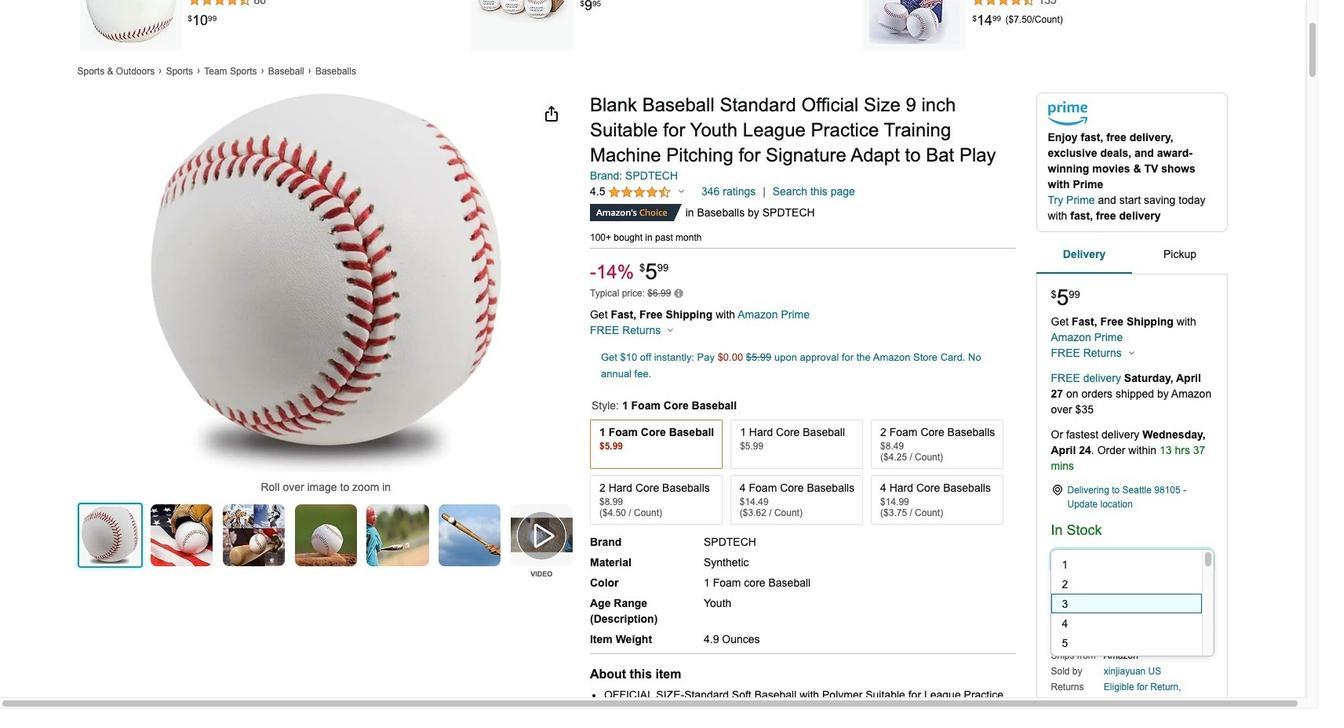 Task type: describe. For each thing, give the bounding box(es) containing it.
premium quality blank leather baseball | unmarked, regulation size & weight | ideal for autographs, arts & crafts, souvenirs, image
[[85, 0, 175, 44]]

jiobolion baseballs standard size leather covered unmarked suitable for training and practice hard sphere for american league image
[[870, 0, 960, 44]]

1 option from the top
[[1050, 555, 1202, 575]]

learn more about amazon pricing and savings image
[[674, 289, 683, 300]]

popover image
[[668, 328, 674, 332]]

rawlings | official league recreational use practice baseballs | olb3 | youth/8u | 3 count image
[[477, 0, 568, 44]]

blank baseball standard official size 9 inch suitable for youth league practice training machine pitching for signature adapt to bat play image
[[150, 93, 502, 473]]

1 horizontal spatial popover image
[[1129, 351, 1135, 355]]

6 option from the top
[[1050, 653, 1202, 673]]



Task type: locate. For each thing, give the bounding box(es) containing it.
3 option from the top
[[1050, 594, 1202, 614]]

list
[[65, 0, 1242, 50]]

tab list
[[1036, 235, 1228, 276]]

amazon prime logo image
[[1048, 101, 1087, 130]]

0 vertical spatial popover image
[[678, 189, 684, 193]]

dropdown image
[[1198, 558, 1206, 564]]

5 option from the top
[[1050, 633, 1202, 653]]

list box
[[1050, 555, 1202, 709]]

2 option from the top
[[1050, 575, 1202, 594]]

option
[[1050, 555, 1202, 575], [1050, 575, 1202, 594], [1050, 594, 1202, 614], [1050, 614, 1202, 633], [1050, 633, 1202, 653], [1050, 653, 1202, 673]]

option group
[[585, 417, 1016, 528]]

4 option from the top
[[1050, 614, 1202, 633]]

0 horizontal spatial popover image
[[678, 189, 684, 193]]

popover image
[[678, 189, 684, 193], [1129, 351, 1135, 355]]

1 vertical spatial popover image
[[1129, 351, 1135, 355]]

None submit
[[79, 504, 141, 566], [151, 504, 213, 566], [223, 504, 285, 566], [295, 504, 357, 566], [367, 504, 429, 566], [439, 504, 501, 566], [511, 504, 573, 566], [79, 504, 141, 566], [151, 504, 213, 566], [223, 504, 285, 566], [295, 504, 357, 566], [367, 504, 429, 566], [439, 504, 501, 566], [511, 504, 573, 566]]



Task type: vqa. For each thing, say whether or not it's contained in the screenshot.
Simply Lemonade with Strawberry, 52 Fl Oz Bottle image
no



